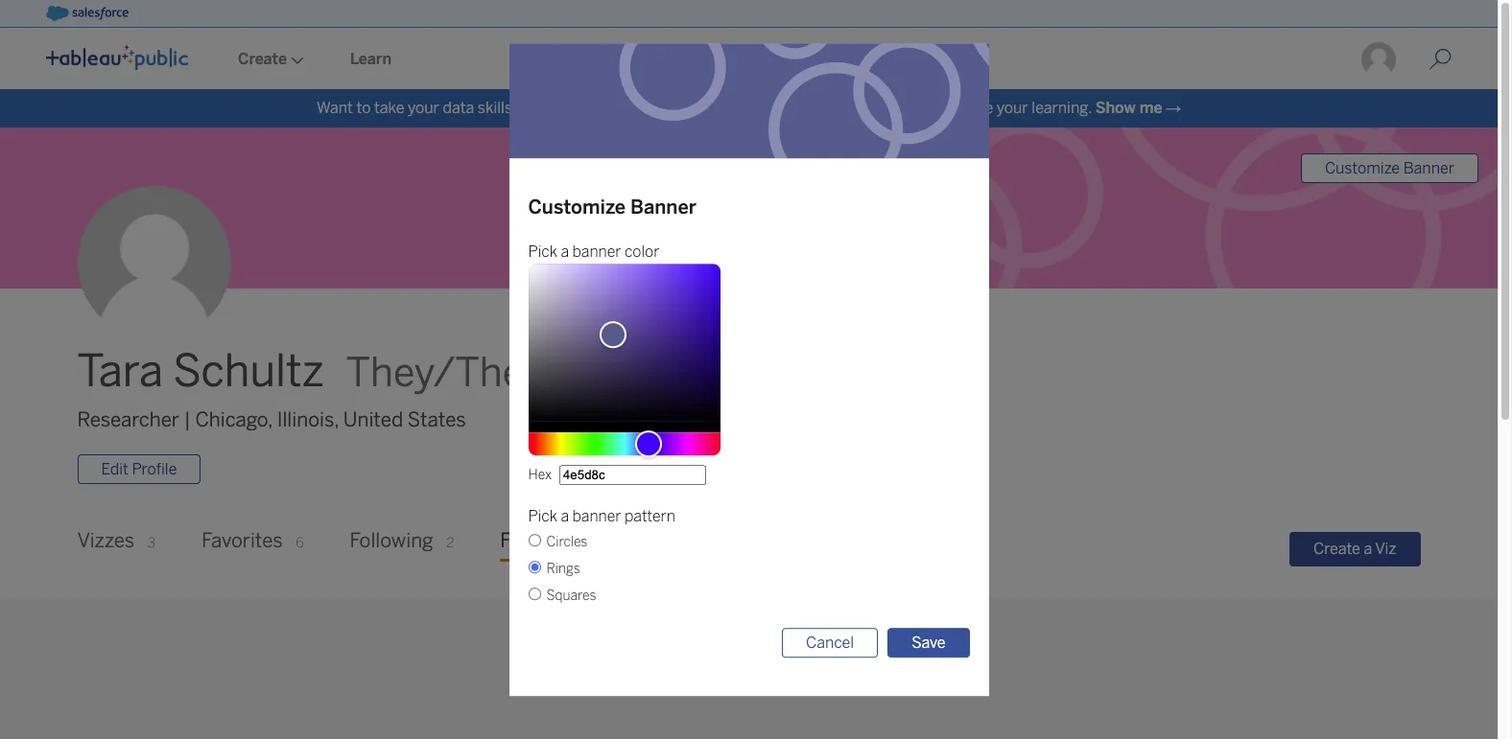 Task type: describe. For each thing, give the bounding box(es) containing it.
banner inside "dialog"
[[630, 196, 697, 219]]

salesforce logo image
[[46, 6, 128, 21]]

color
[[625, 243, 660, 261]]

customize banner button
[[1301, 154, 1479, 183]]

hex
[[528, 468, 552, 484]]

1 the from the left
[[534, 99, 557, 117]]

profile
[[132, 461, 177, 479]]

illinois,
[[277, 409, 339, 432]]

customize banner dialog
[[255, 43, 1242, 697]]

none radio inside customize banner "dialog"
[[528, 588, 541, 601]]

chicago,
[[195, 409, 273, 432]]

squares
[[546, 588, 596, 605]]

customize banner inside "dialog"
[[528, 196, 697, 219]]

pick for pick a banner pattern
[[528, 508, 557, 526]]

skills
[[478, 99, 512, 117]]

2 the from the left
[[733, 99, 756, 117]]

a for pick a banner color
[[561, 243, 569, 261]]

tara
[[77, 346, 163, 399]]

2 to from the left
[[516, 99, 530, 117]]

states
[[408, 409, 466, 432]]

learn
[[350, 50, 391, 68]]

save
[[912, 635, 946, 653]]

me
[[1140, 99, 1162, 117]]

want to take your data skills to the next level? connect with the tableau community to accelerate your learning. show me →
[[317, 99, 1181, 117]]

data
[[443, 99, 474, 117]]

circles
[[546, 535, 588, 551]]

favorites
[[201, 530, 283, 553]]

customize inside button
[[1325, 159, 1400, 178]]

cancel button
[[782, 629, 878, 658]]

viz
[[1375, 540, 1397, 558]]

6
[[296, 536, 304, 552]]

cancel
[[806, 635, 854, 653]]

want
[[317, 99, 353, 117]]

banner for pattern
[[572, 508, 621, 526]]

1 to from the left
[[356, 99, 371, 117]]

vizzes
[[77, 530, 135, 553]]

followers link
[[500, 516, 606, 568]]

2 your from the left
[[997, 99, 1028, 117]]

show me link
[[1095, 99, 1162, 117]]

pick for pick a banner color
[[528, 243, 557, 261]]



Task type: locate. For each thing, give the bounding box(es) containing it.
followers
[[500, 530, 585, 553]]

1 vertical spatial banner
[[572, 508, 621, 526]]

accelerate
[[920, 99, 993, 117]]

color image
[[600, 321, 627, 348]]

1 horizontal spatial customize banner
[[1325, 159, 1455, 178]]

researcher | chicago, illinois, united states
[[77, 409, 466, 432]]

3
[[148, 536, 155, 552]]

1 horizontal spatial to
[[516, 99, 530, 117]]

a for pick a banner pattern
[[561, 508, 569, 526]]

connect
[[637, 99, 696, 117]]

learning.
[[1032, 99, 1092, 117]]

0 horizontal spatial your
[[408, 99, 439, 117]]

1 vertical spatial banner
[[630, 196, 697, 219]]

1 your from the left
[[408, 99, 439, 117]]

Hex field
[[559, 466, 706, 486]]

2 banner from the top
[[572, 508, 621, 526]]

next
[[560, 99, 590, 117]]

1 vertical spatial customize
[[528, 196, 626, 219]]

edit profile
[[101, 461, 177, 479]]

1 horizontal spatial banner
[[1403, 159, 1455, 178]]

the
[[534, 99, 557, 117], [733, 99, 756, 117]]

1 banner from the top
[[572, 243, 621, 261]]

edit
[[101, 461, 128, 479]]

1 horizontal spatial customize
[[1325, 159, 1400, 178]]

2 vertical spatial a
[[1364, 540, 1372, 558]]

your left learning. at the top of the page
[[997, 99, 1028, 117]]

0 vertical spatial banner
[[1403, 159, 1455, 178]]

0 vertical spatial banner
[[572, 243, 621, 261]]

avatar image
[[77, 186, 231, 340]]

→
[[1166, 99, 1181, 117]]

pick a banner pattern
[[528, 508, 675, 526]]

tara schultz
[[77, 346, 324, 399]]

following
[[350, 530, 433, 553]]

customize banner
[[1325, 159, 1455, 178], [528, 196, 697, 219]]

|
[[184, 409, 191, 432]]

a up 'circles' at the bottom left of the page
[[561, 508, 569, 526]]

a inside create a viz button
[[1364, 540, 1372, 558]]

pattern
[[625, 508, 675, 526]]

1 vertical spatial a
[[561, 508, 569, 526]]

pick
[[528, 243, 557, 261], [528, 508, 557, 526]]

save button
[[888, 629, 970, 658]]

1 vertical spatial customize banner
[[528, 196, 697, 219]]

the left next
[[534, 99, 557, 117]]

banner left color
[[572, 243, 621, 261]]

to left take
[[356, 99, 371, 117]]

community
[[817, 99, 899, 117]]

customize inside "dialog"
[[528, 196, 626, 219]]

3 to from the left
[[903, 99, 917, 117]]

1 pick from the top
[[528, 243, 557, 261]]

logo image
[[46, 45, 188, 70]]

show
[[1095, 99, 1136, 117]]

0 vertical spatial customize banner
[[1325, 159, 1455, 178]]

color slider
[[528, 264, 720, 421]]

0 vertical spatial pick
[[528, 243, 557, 261]]

0 vertical spatial customize
[[1325, 159, 1400, 178]]

None radio
[[528, 535, 541, 547], [528, 562, 541, 574], [528, 535, 541, 547], [528, 562, 541, 574]]

your
[[408, 99, 439, 117], [997, 99, 1028, 117]]

banner up 'circles' at the bottom left of the page
[[572, 508, 621, 526]]

1 vertical spatial pick
[[528, 508, 557, 526]]

create
[[1314, 540, 1360, 558]]

customize banner inside button
[[1325, 159, 1455, 178]]

schultz
[[173, 346, 324, 399]]

to left 'accelerate'
[[903, 99, 917, 117]]

researcher
[[77, 409, 179, 432]]

0 horizontal spatial customize
[[528, 196, 626, 219]]

a
[[561, 243, 569, 261], [561, 508, 569, 526], [1364, 540, 1372, 558]]

0 horizontal spatial banner
[[630, 196, 697, 219]]

1 horizontal spatial your
[[997, 99, 1028, 117]]

learn link
[[327, 30, 415, 89]]

take
[[374, 99, 404, 117]]

0 horizontal spatial the
[[534, 99, 557, 117]]

banner
[[1403, 159, 1455, 178], [630, 196, 697, 219]]

united
[[343, 409, 403, 432]]

to right the skills
[[516, 99, 530, 117]]

create a viz
[[1314, 540, 1397, 558]]

1 horizontal spatial the
[[733, 99, 756, 117]]

go to search image
[[1406, 48, 1475, 71]]

None radio
[[528, 588, 541, 601]]

customize
[[1325, 159, 1400, 178], [528, 196, 626, 219]]

a left color
[[561, 243, 569, 261]]

0 horizontal spatial customize banner
[[528, 196, 697, 219]]

edit profile button
[[77, 455, 201, 485]]

the right with
[[733, 99, 756, 117]]

create a viz button
[[1290, 532, 1421, 567]]

0 horizontal spatial to
[[356, 99, 371, 117]]

0 vertical spatial a
[[561, 243, 569, 261]]

rings
[[546, 562, 580, 578]]

2 pick from the top
[[528, 508, 557, 526]]

tableau
[[759, 99, 813, 117]]

a for create a viz
[[1364, 540, 1372, 558]]

banner
[[572, 243, 621, 261], [572, 508, 621, 526]]

with
[[700, 99, 730, 117]]

level?
[[594, 99, 633, 117]]

banner for color
[[572, 243, 621, 261]]

a left viz
[[1364, 540, 1372, 558]]

banner inside button
[[1403, 159, 1455, 178]]

your right take
[[408, 99, 439, 117]]

to
[[356, 99, 371, 117], [516, 99, 530, 117], [903, 99, 917, 117]]

2
[[447, 536, 454, 552]]

pick a banner color
[[528, 243, 660, 261]]

2 horizontal spatial to
[[903, 99, 917, 117]]



Task type: vqa. For each thing, say whether or not it's contained in the screenshot.
Contributing
no



